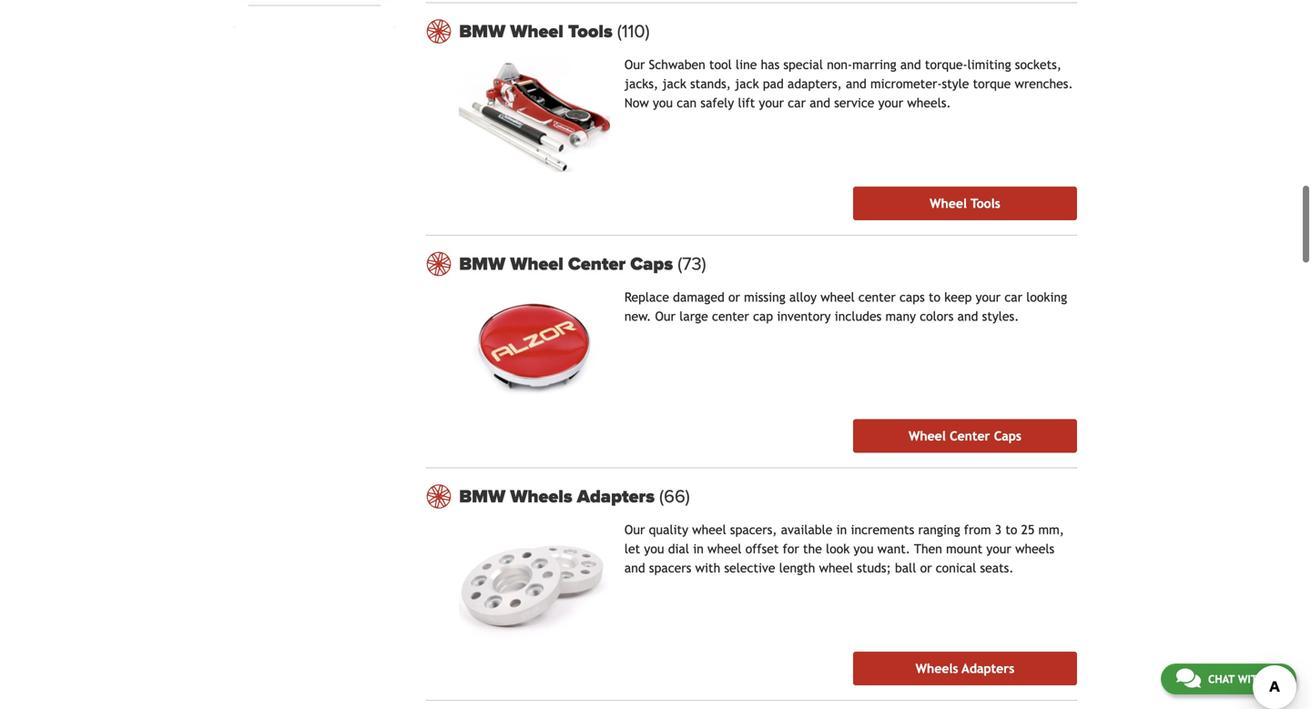Task type: locate. For each thing, give the bounding box(es) containing it.
your inside replace damaged or missing alloy wheel center caps to keep your car looking new. our large center cap inventory includes many colors and styles.
[[976, 290, 1001, 305]]

jack up "lift"
[[735, 76, 759, 91]]

in up look
[[836, 523, 847, 537]]

0 horizontal spatial with
[[695, 561, 721, 575]]

bmw
[[459, 20, 506, 42], [459, 253, 506, 275], [459, 486, 506, 508]]

your up styles.
[[976, 290, 1001, 305]]

car down adapters,
[[788, 96, 806, 110]]

and
[[900, 57, 921, 72], [846, 76, 867, 91], [810, 96, 831, 110], [958, 309, 978, 324], [625, 561, 645, 575]]

1 vertical spatial to
[[1006, 523, 1018, 537]]

1 vertical spatial adapters
[[962, 661, 1015, 676]]

1 horizontal spatial center
[[859, 290, 896, 305]]

our quality wheel spacers, available in increments ranging from 3 to 25 mm, let you dial in wheel offset for the look you want. then mount your wheels and spacers with selective length wheel studs; ball or conical seats.
[[625, 523, 1064, 575]]

wheel up includes
[[821, 290, 855, 305]]

1 horizontal spatial car
[[1005, 290, 1023, 305]]

or down then
[[920, 561, 932, 575]]

1 vertical spatial car
[[1005, 290, 1023, 305]]

jack
[[662, 76, 686, 91], [735, 76, 759, 91]]

includes
[[835, 309, 882, 324]]

2 vertical spatial our
[[625, 523, 645, 537]]

with
[[695, 561, 721, 575], [1238, 673, 1265, 686]]

torque-
[[925, 57, 968, 72]]

missing
[[744, 290, 786, 305]]

tool
[[709, 57, 732, 72]]

0 horizontal spatial jack
[[662, 76, 686, 91]]

0 vertical spatial or
[[728, 290, 740, 305]]

1 horizontal spatial caps
[[994, 429, 1022, 443]]

2 vertical spatial bmw
[[459, 486, 506, 508]]

0 horizontal spatial in
[[693, 542, 704, 556]]

1 horizontal spatial to
[[1006, 523, 1018, 537]]

or inside our quality wheel spacers, available in increments ranging from 3 to 25 mm, let you dial in wheel offset for the look you want. then mount your wheels and spacers with selective length wheel studs; ball or conical seats.
[[920, 561, 932, 575]]

to inside our quality wheel spacers, available in increments ranging from 3 to 25 mm, let you dial in wheel offset for the look you want. then mount your wheels and spacers with selective length wheel studs; ball or conical seats.
[[1006, 523, 1018, 537]]

or inside replace damaged or missing alloy wheel center caps to keep your car looking new. our large center cap inventory includes many colors and styles.
[[728, 290, 740, 305]]

wheel inside replace damaged or missing alloy wheel center caps to keep your car looking new. our large center cap inventory includes many colors and styles.
[[821, 290, 855, 305]]

your down pad
[[759, 96, 784, 110]]

replace damaged or missing alloy wheel center caps to keep your car looking new. our large center cap inventory includes many colors and styles.
[[625, 290, 1067, 324]]

ranging
[[918, 523, 960, 537]]

mm,
[[1039, 523, 1064, 537]]

many
[[886, 309, 916, 324]]

colors
[[920, 309, 954, 324]]

0 vertical spatial bmw
[[459, 20, 506, 42]]

you
[[653, 96, 673, 110], [644, 542, 664, 556], [854, 542, 874, 556]]

3
[[995, 523, 1002, 537]]

wheels subcategories element
[[249, 0, 381, 6]]

0 horizontal spatial caps
[[630, 253, 673, 275]]

caps
[[630, 253, 673, 275], [994, 429, 1022, 443]]

ball
[[895, 561, 916, 575]]

marring
[[852, 57, 897, 72]]

and down adapters,
[[810, 96, 831, 110]]

0 horizontal spatial center
[[568, 253, 626, 275]]

our schwaben tool line has special non-marring and torque-limiting sockets, jacks, jack stands, jack pad adapters, and micrometer-style torque wrenches. now you can safely lift your car and service your wheels.
[[625, 57, 1073, 110]]

your
[[759, 96, 784, 110], [878, 96, 903, 110], [976, 290, 1001, 305], [987, 542, 1012, 556]]

3 bmw from the top
[[459, 486, 506, 508]]

0 horizontal spatial wheels
[[510, 486, 572, 508]]

0 vertical spatial tools
[[568, 20, 613, 42]]

0 vertical spatial wheels
[[510, 486, 572, 508]]

1 jack from the left
[[662, 76, 686, 91]]

our up let
[[625, 523, 645, 537]]

stands,
[[690, 76, 731, 91]]

can
[[677, 96, 697, 110]]

or
[[728, 290, 740, 305], [920, 561, 932, 575]]

0 horizontal spatial to
[[929, 290, 941, 305]]

our inside our schwaben tool line has special non-marring and torque-limiting sockets, jacks, jack stands, jack pad adapters, and micrometer-style torque wrenches. now you can safely lift your car and service your wheels.
[[625, 57, 645, 72]]

1 vertical spatial center
[[712, 309, 749, 324]]

our down replace
[[655, 309, 676, 324]]

or left missing
[[728, 290, 740, 305]]

wheel up selective
[[708, 542, 742, 556]]

jack down schwaben
[[662, 76, 686, 91]]

0 horizontal spatial tools
[[568, 20, 613, 42]]

wheel tools thumbnail image image
[[459, 59, 610, 172]]

with right spacers
[[695, 561, 721, 575]]

wheel right quality
[[692, 523, 726, 537]]

and down let
[[625, 561, 645, 575]]

adapters
[[577, 486, 655, 508], [962, 661, 1015, 676]]

center
[[859, 290, 896, 305], [712, 309, 749, 324]]

service
[[834, 96, 875, 110]]

in right dial
[[693, 542, 704, 556]]

cap
[[753, 309, 773, 324]]

adapters,
[[788, 76, 842, 91]]

damaged
[[673, 290, 725, 305]]

wheel inside wheel center caps link
[[909, 429, 946, 443]]

torque
[[973, 76, 1011, 91]]

car
[[788, 96, 806, 110], [1005, 290, 1023, 305]]

center up includes
[[859, 290, 896, 305]]

1 horizontal spatial or
[[920, 561, 932, 575]]

to
[[929, 290, 941, 305], [1006, 523, 1018, 537]]

car up styles.
[[1005, 290, 1023, 305]]

schwaben
[[649, 57, 706, 72]]

and down keep at right top
[[958, 309, 978, 324]]

our inside our quality wheel spacers, available in increments ranging from 3 to 25 mm, let you dial in wheel offset for the look you want. then mount your wheels and spacers with selective length wheel studs; ball or conical seats.
[[625, 523, 645, 537]]

you up studs;
[[854, 542, 874, 556]]

0 vertical spatial to
[[929, 290, 941, 305]]

wheel tools
[[930, 196, 1001, 211]]

1 vertical spatial center
[[950, 429, 990, 443]]

2 bmw from the top
[[459, 253, 506, 275]]

0 vertical spatial center
[[859, 290, 896, 305]]

spacers
[[649, 561, 692, 575]]

wheel
[[510, 20, 564, 42], [930, 196, 967, 211], [510, 253, 564, 275], [909, 429, 946, 443]]

wrenches.
[[1015, 76, 1073, 91]]

wheel center caps thumbnail image image
[[459, 291, 610, 405]]

0 vertical spatial center
[[568, 253, 626, 275]]

center left cap
[[712, 309, 749, 324]]

wheel center caps
[[909, 429, 1022, 443]]

1 horizontal spatial in
[[836, 523, 847, 537]]

to up the colors
[[929, 290, 941, 305]]

you left the "can" on the right top of the page
[[653, 96, 673, 110]]

wheels.
[[907, 96, 951, 110]]

spacers,
[[730, 523, 777, 537]]

our up the jacks,
[[625, 57, 645, 72]]

0 vertical spatial car
[[788, 96, 806, 110]]

1 bmw from the top
[[459, 20, 506, 42]]

bmw for bmw                                                                                    wheel center caps
[[459, 253, 506, 275]]

car inside our schwaben tool line has special non-marring and torque-limiting sockets, jacks, jack stands, jack pad adapters, and micrometer-style torque wrenches. now you can safely lift your car and service your wheels.
[[788, 96, 806, 110]]

limiting
[[968, 57, 1011, 72]]

1 vertical spatial our
[[655, 309, 676, 324]]

wheel tools link
[[853, 187, 1077, 220]]

1 horizontal spatial tools
[[971, 196, 1001, 211]]

studs;
[[857, 561, 891, 575]]

conical
[[936, 561, 976, 575]]

new.
[[625, 309, 651, 324]]

0 vertical spatial our
[[625, 57, 645, 72]]

wheels adapters
[[916, 661, 1015, 676]]

0 horizontal spatial center
[[712, 309, 749, 324]]

and up service
[[846, 76, 867, 91]]

0 vertical spatial adapters
[[577, 486, 655, 508]]

look
[[826, 542, 850, 556]]

our inside replace damaged or missing alloy wheel center caps to keep your car looking new. our large center cap inventory includes many colors and styles.
[[655, 309, 676, 324]]

inventory
[[777, 309, 831, 324]]

tools
[[568, 20, 613, 42], [971, 196, 1001, 211]]

our
[[625, 57, 645, 72], [655, 309, 676, 324], [625, 523, 645, 537]]

dial
[[668, 542, 689, 556]]

and up "micrometer-"
[[900, 57, 921, 72]]

wheels
[[510, 486, 572, 508], [916, 661, 958, 676]]

wheel center caps link
[[853, 419, 1077, 453]]

1 vertical spatial caps
[[994, 429, 1022, 443]]

0 horizontal spatial or
[[728, 290, 740, 305]]

bmw                                                                                    wheel tools link
[[459, 20, 1077, 42]]

increments
[[851, 523, 914, 537]]

our for bmw                                                                                    wheels adapters
[[625, 523, 645, 537]]

comments image
[[1176, 667, 1201, 689]]

1 vertical spatial or
[[920, 561, 932, 575]]

1 vertical spatial with
[[1238, 673, 1265, 686]]

1 horizontal spatial wheels
[[916, 661, 958, 676]]

0 horizontal spatial car
[[788, 96, 806, 110]]

with left 'us'
[[1238, 673, 1265, 686]]

seats.
[[980, 561, 1014, 575]]

0 vertical spatial with
[[695, 561, 721, 575]]

your down 3
[[987, 542, 1012, 556]]

center
[[568, 253, 626, 275], [950, 429, 990, 443]]

in
[[836, 523, 847, 537], [693, 542, 704, 556]]

to inside replace damaged or missing alloy wheel center caps to keep your car looking new. our large center cap inventory includes many colors and styles.
[[929, 290, 941, 305]]

1 vertical spatial bmw
[[459, 253, 506, 275]]

large
[[680, 309, 708, 324]]

chat
[[1208, 673, 1235, 686]]

the
[[803, 542, 822, 556]]

1 horizontal spatial jack
[[735, 76, 759, 91]]

to right 3
[[1006, 523, 1018, 537]]



Task type: describe. For each thing, give the bounding box(es) containing it.
bmw for bmw                                                                                    wheels adapters
[[459, 486, 506, 508]]

0 vertical spatial in
[[836, 523, 847, 537]]

bmw                                                                                    wheels adapters link
[[459, 486, 1077, 508]]

1 horizontal spatial with
[[1238, 673, 1265, 686]]

pad
[[763, 76, 784, 91]]

now
[[625, 96, 649, 110]]

wheels adapters link
[[853, 652, 1077, 686]]

line
[[736, 57, 757, 72]]

and inside our quality wheel spacers, available in increments ranging from 3 to 25 mm, let you dial in wheel offset for the look you want. then mount your wheels and spacers with selective length wheel studs; ball or conical seats.
[[625, 561, 645, 575]]

us
[[1268, 673, 1281, 686]]

our for bmw                                                                                    wheel tools
[[625, 57, 645, 72]]

and inside replace damaged or missing alloy wheel center caps to keep your car looking new. our large center cap inventory includes many colors and styles.
[[958, 309, 978, 324]]

then
[[914, 542, 942, 556]]

caps
[[900, 290, 925, 305]]

quality
[[649, 523, 688, 537]]

safely
[[701, 96, 734, 110]]

chat with us
[[1208, 673, 1281, 686]]

micrometer-
[[871, 76, 942, 91]]

your inside our quality wheel spacers, available in increments ranging from 3 to 25 mm, let you dial in wheel offset for the look you want. then mount your wheels and spacers with selective length wheel studs; ball or conical seats.
[[987, 542, 1012, 556]]

bmw                                                                                    wheels adapters
[[459, 486, 659, 508]]

wheels adapters thumbnail image image
[[459, 524, 610, 637]]

looking
[[1026, 290, 1067, 305]]

bmw for bmw                                                                                    wheel tools
[[459, 20, 506, 42]]

selective
[[724, 561, 775, 575]]

1 vertical spatial tools
[[971, 196, 1001, 211]]

caps inside wheel center caps link
[[994, 429, 1022, 443]]

bmw                                                                                    wheel center caps
[[459, 253, 678, 275]]

you inside our schwaben tool line has special non-marring and torque-limiting sockets, jacks, jack stands, jack pad adapters, and micrometer-style torque wrenches. now you can safely lift your car and service your wheels.
[[653, 96, 673, 110]]

1 vertical spatial in
[[693, 542, 704, 556]]

mount
[[946, 542, 983, 556]]

1 vertical spatial wheels
[[916, 661, 958, 676]]

wheel inside the wheel tools link
[[930, 196, 967, 211]]

offset
[[746, 542, 779, 556]]

wheel down look
[[819, 561, 853, 575]]

length
[[779, 561, 815, 575]]

want.
[[878, 542, 911, 556]]

for
[[783, 542, 799, 556]]

bmw                                                                                    wheel tools
[[459, 20, 617, 42]]

has
[[761, 57, 780, 72]]

replace
[[625, 290, 669, 305]]

styles.
[[982, 309, 1019, 324]]

special
[[784, 57, 823, 72]]

you right let
[[644, 542, 664, 556]]

from
[[964, 523, 991, 537]]

alloy
[[789, 290, 817, 305]]

keep
[[945, 290, 972, 305]]

chat with us link
[[1161, 664, 1297, 695]]

your down "micrometer-"
[[878, 96, 903, 110]]

sockets,
[[1015, 57, 1062, 72]]

2 jack from the left
[[735, 76, 759, 91]]

wheels
[[1015, 542, 1055, 556]]

car inside replace damaged or missing alloy wheel center caps to keep your car looking new. our large center cap inventory includes many colors and styles.
[[1005, 290, 1023, 305]]

1 horizontal spatial center
[[950, 429, 990, 443]]

1 horizontal spatial adapters
[[962, 661, 1015, 676]]

25
[[1021, 523, 1035, 537]]

style
[[942, 76, 969, 91]]

jacks,
[[625, 76, 659, 91]]

with inside our quality wheel spacers, available in increments ranging from 3 to 25 mm, let you dial in wheel offset for the look you want. then mount your wheels and spacers with selective length wheel studs; ball or conical seats.
[[695, 561, 721, 575]]

let
[[625, 542, 640, 556]]

bmw                                                                                    wheel center caps link
[[459, 253, 1077, 275]]

lift
[[738, 96, 755, 110]]

non-
[[827, 57, 852, 72]]

0 horizontal spatial adapters
[[577, 486, 655, 508]]

0 vertical spatial caps
[[630, 253, 673, 275]]

available
[[781, 523, 833, 537]]



Task type: vqa. For each thing, say whether or not it's contained in the screenshot.
Product for Bumper
no



